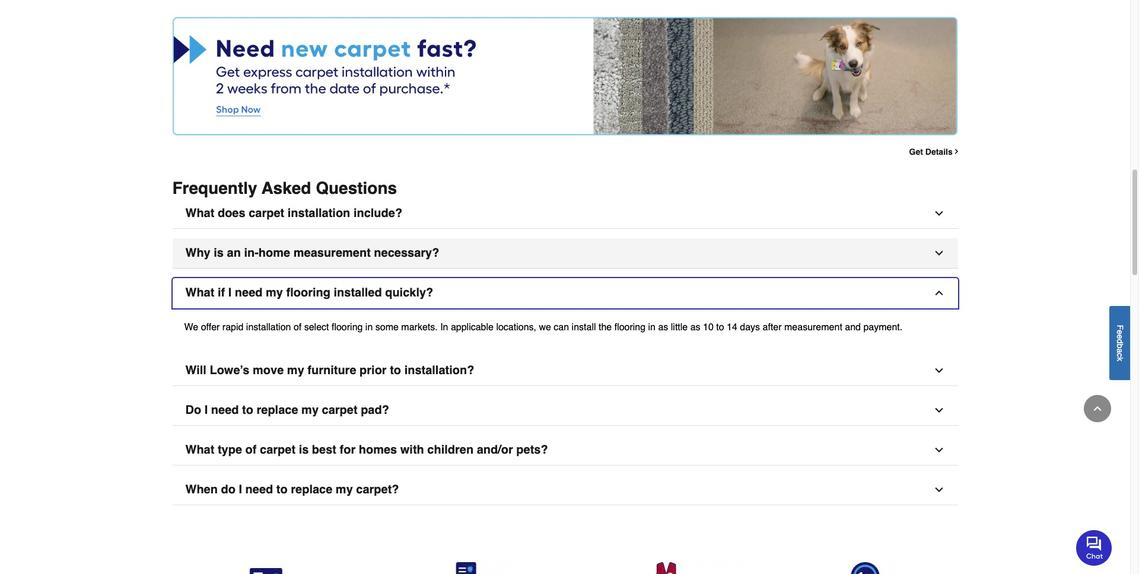 Task type: locate. For each thing, give the bounding box(es) containing it.
2 horizontal spatial i
[[239, 483, 242, 496]]

1 vertical spatial replace
[[291, 483, 332, 496]]

1 chevron down image from the top
[[933, 247, 945, 259]]

2 vertical spatial carpet
[[260, 443, 295, 457]]

chevron down image inside will lowe's move my furniture prior to installation? button
[[933, 365, 945, 377]]

need right the do
[[245, 483, 273, 496]]

of
[[294, 322, 302, 333], [245, 443, 257, 457]]

1 as from the left
[[658, 322, 668, 333]]

i
[[228, 286, 232, 299], [204, 403, 208, 417], [239, 483, 242, 496]]

what does carpet installation include? button
[[172, 199, 958, 229]]

1 horizontal spatial in
[[648, 322, 656, 333]]

do
[[221, 483, 235, 496]]

of right 'type'
[[245, 443, 257, 457]]

what does carpet installation include?
[[185, 206, 402, 220]]

chevron down image inside why is an in-home measurement necessary? button
[[933, 247, 945, 259]]

0 vertical spatial replace
[[257, 403, 298, 417]]

0 vertical spatial measurement
[[293, 246, 371, 260]]

i right do
[[204, 403, 208, 417]]

why
[[185, 246, 210, 260]]

installation?
[[404, 363, 474, 377]]

2 vertical spatial i
[[239, 483, 242, 496]]

i inside "button"
[[239, 483, 242, 496]]

we
[[184, 322, 198, 333]]

of inside button
[[245, 443, 257, 457]]

type
[[218, 443, 242, 457]]

f e e d b a c k
[[1115, 325, 1125, 361]]

chevron down image for installation?
[[933, 365, 945, 377]]

as left 10
[[690, 322, 700, 333]]

rapid
[[222, 322, 243, 333]]

furniture
[[307, 363, 356, 377]]

replace inside button
[[257, 403, 298, 417]]

in left some at the left of page
[[365, 322, 373, 333]]

1 in from the left
[[365, 322, 373, 333]]

what
[[185, 206, 214, 220], [185, 286, 214, 299], [185, 443, 214, 457]]

2 what from the top
[[185, 286, 214, 299]]

to right the do
[[276, 483, 288, 496]]

and
[[845, 322, 861, 333]]

2 chevron down image from the top
[[933, 444, 945, 456]]

chevron up image
[[933, 287, 945, 299], [1092, 403, 1103, 415]]

of left select at the bottom left of the page
[[294, 322, 302, 333]]

installation for include?
[[288, 206, 350, 220]]

2 vertical spatial chevron down image
[[933, 404, 945, 416]]

flooring inside button
[[286, 286, 330, 299]]

1 vertical spatial chevron up image
[[1092, 403, 1103, 415]]

0 vertical spatial need
[[235, 286, 263, 299]]

measurement left and
[[784, 322, 842, 333]]

0 horizontal spatial as
[[658, 322, 668, 333]]

2 vertical spatial what
[[185, 443, 214, 457]]

replace down best
[[291, 483, 332, 496]]

i for do
[[239, 483, 242, 496]]

and/or
[[477, 443, 513, 457]]

3 chevron down image from the top
[[933, 484, 945, 496]]

chevron down image for homes
[[933, 444, 945, 456]]

1 chevron down image from the top
[[933, 207, 945, 219]]

move
[[253, 363, 284, 377]]

i right if
[[228, 286, 232, 299]]

my left carpet?
[[336, 483, 353, 496]]

is left an
[[214, 246, 224, 260]]

10
[[703, 322, 714, 333]]

0 horizontal spatial in
[[365, 322, 373, 333]]

1 vertical spatial chevron down image
[[933, 365, 945, 377]]

0 vertical spatial chevron up image
[[933, 287, 945, 299]]

applicable
[[451, 322, 494, 333]]

0 horizontal spatial is
[[214, 246, 224, 260]]

flooring
[[286, 286, 330, 299], [332, 322, 363, 333], [614, 322, 646, 333]]

f
[[1115, 325, 1125, 330]]

my up best
[[301, 403, 319, 417]]

3 chevron down image from the top
[[933, 404, 945, 416]]

is
[[214, 246, 224, 260], [299, 443, 309, 457]]

if
[[218, 286, 225, 299]]

what type of carpet is best for homes with children and/or pets? button
[[172, 435, 958, 465]]

what left if
[[185, 286, 214, 299]]

1 horizontal spatial as
[[690, 322, 700, 333]]

need
[[235, 286, 263, 299], [211, 403, 239, 417], [245, 483, 273, 496]]

3 what from the top
[[185, 443, 214, 457]]

0 vertical spatial is
[[214, 246, 224, 260]]

1 horizontal spatial i
[[228, 286, 232, 299]]

0 vertical spatial of
[[294, 322, 302, 333]]

some
[[375, 322, 399, 333]]

in left little
[[648, 322, 656, 333]]

0 vertical spatial what
[[185, 206, 214, 220]]

installation for of
[[246, 322, 291, 333]]

i for if
[[228, 286, 232, 299]]

chevron down image inside what type of carpet is best for homes with children and/or pets? button
[[933, 444, 945, 456]]

0 vertical spatial chevron down image
[[933, 247, 945, 259]]

replace down the move
[[257, 403, 298, 417]]

pad?
[[361, 403, 389, 417]]

installation right rapid
[[246, 322, 291, 333]]

do i need to replace my carpet pad?
[[185, 403, 389, 417]]

carpet
[[249, 206, 284, 220], [322, 403, 357, 417], [260, 443, 295, 457]]

need right do
[[211, 403, 239, 417]]

chevron down image inside the when do i need to replace my carpet? "button"
[[933, 484, 945, 496]]

1 vertical spatial i
[[204, 403, 208, 417]]

e up d
[[1115, 330, 1125, 334]]

my
[[266, 286, 283, 299], [287, 363, 304, 377], [301, 403, 319, 417], [336, 483, 353, 496]]

with
[[400, 443, 424, 457]]

flooring right the
[[614, 322, 646, 333]]

can
[[554, 322, 569, 333]]

0 horizontal spatial measurement
[[293, 246, 371, 260]]

1 horizontal spatial measurement
[[784, 322, 842, 333]]

0 horizontal spatial i
[[204, 403, 208, 417]]

what if i need my flooring installed quickly?
[[185, 286, 433, 299]]

when do i need to replace my carpet?
[[185, 483, 399, 496]]

2 vertical spatial need
[[245, 483, 273, 496]]

flooring up select at the bottom left of the page
[[286, 286, 330, 299]]

markets.
[[401, 322, 438, 333]]

1 vertical spatial installation
[[246, 322, 291, 333]]

installation inside button
[[288, 206, 350, 220]]

installation up why is an in-home measurement necessary? on the left top of page
[[288, 206, 350, 220]]

lowe's
[[210, 363, 249, 377]]

1 vertical spatial carpet
[[322, 403, 357, 417]]

homes
[[359, 443, 397, 457]]

as left little
[[658, 322, 668, 333]]

little
[[671, 322, 688, 333]]

will lowe's move my furniture prior to installation? button
[[172, 356, 958, 386]]

0 horizontal spatial of
[[245, 443, 257, 457]]

chevron up image inside scroll to top element
[[1092, 403, 1103, 415]]

what for what does carpet installation include?
[[185, 206, 214, 220]]

0 horizontal spatial chevron up image
[[933, 287, 945, 299]]

what for what if i need my flooring installed quickly?
[[185, 286, 214, 299]]

installation
[[288, 206, 350, 220], [246, 322, 291, 333]]

1 vertical spatial is
[[299, 443, 309, 457]]

0 vertical spatial i
[[228, 286, 232, 299]]

0 vertical spatial installation
[[288, 206, 350, 220]]

e up b
[[1115, 334, 1125, 339]]

replace
[[257, 403, 298, 417], [291, 483, 332, 496]]

measurement inside why is an in-home measurement necessary? button
[[293, 246, 371, 260]]

need for if
[[235, 286, 263, 299]]

chevron down image inside do i need to replace my carpet pad? button
[[933, 404, 945, 416]]

1 vertical spatial chevron down image
[[933, 444, 945, 456]]

1 what from the top
[[185, 206, 214, 220]]

carpet down 'frequently asked questions'
[[249, 206, 284, 220]]

2 vertical spatial chevron down image
[[933, 484, 945, 496]]

carpet left pad?
[[322, 403, 357, 417]]

frequently
[[172, 178, 257, 197]]

1 horizontal spatial chevron up image
[[1092, 403, 1103, 415]]

get
[[909, 147, 923, 156]]

0 horizontal spatial flooring
[[286, 286, 330, 299]]

measurement
[[293, 246, 371, 260], [784, 322, 842, 333]]

will lowe's move my furniture prior to installation?
[[185, 363, 474, 377]]

scroll to top element
[[1084, 395, 1111, 422]]

1 vertical spatial what
[[185, 286, 214, 299]]

1 vertical spatial of
[[245, 443, 257, 457]]

prior
[[360, 363, 387, 377]]

frequently asked questions
[[172, 178, 397, 197]]

home
[[259, 246, 290, 260]]

in
[[440, 322, 448, 333]]

chat invite button image
[[1076, 530, 1112, 566]]

need inside "button"
[[245, 483, 273, 496]]

what left 'type'
[[185, 443, 214, 457]]

f e e d b a c k button
[[1109, 306, 1130, 380]]

2 e from the top
[[1115, 334, 1125, 339]]

days
[[740, 322, 760, 333]]

1 e from the top
[[1115, 330, 1125, 334]]

e
[[1115, 330, 1125, 334], [1115, 334, 1125, 339]]

offer
[[201, 322, 220, 333]]

i right the do
[[239, 483, 242, 496]]

the
[[599, 322, 612, 333]]

a
[[1115, 348, 1125, 353]]

14
[[727, 322, 737, 333]]

quickly?
[[385, 286, 433, 299]]

to
[[716, 322, 724, 333], [390, 363, 401, 377], [242, 403, 253, 417], [276, 483, 288, 496]]

as
[[658, 322, 668, 333], [690, 322, 700, 333]]

2 chevron down image from the top
[[933, 365, 945, 377]]

need right if
[[235, 286, 263, 299]]

to up 'type'
[[242, 403, 253, 417]]

flooring right select at the bottom left of the page
[[332, 322, 363, 333]]

chevron down image
[[933, 207, 945, 219], [933, 365, 945, 377], [933, 404, 945, 416]]

in
[[365, 322, 373, 333], [648, 322, 656, 333]]

what down "frequently"
[[185, 206, 214, 220]]

0 vertical spatial chevron down image
[[933, 207, 945, 219]]

need for do
[[245, 483, 273, 496]]

chevron down image
[[933, 247, 945, 259], [933, 444, 945, 456], [933, 484, 945, 496]]

1 vertical spatial measurement
[[784, 322, 842, 333]]

is left best
[[299, 443, 309, 457]]

measurement up what if i need my flooring installed quickly?
[[293, 246, 371, 260]]

carpet down the 'do i need to replace my carpet pad?'
[[260, 443, 295, 457]]



Task type: describe. For each thing, give the bounding box(es) containing it.
my inside "button"
[[336, 483, 353, 496]]

to inside "button"
[[276, 483, 288, 496]]

d
[[1115, 339, 1125, 344]]

chevron down image for pad?
[[933, 404, 945, 416]]

b
[[1115, 344, 1125, 348]]

do
[[185, 403, 201, 417]]

replace inside "button"
[[291, 483, 332, 496]]

1 horizontal spatial flooring
[[332, 322, 363, 333]]

what type of carpet is best for homes with children and/or pets?
[[185, 443, 548, 457]]

carpet?
[[356, 483, 399, 496]]

we offer rapid installation of select flooring in some markets. in applicable locations, we can install the flooring in as little as 10 to 14 days after measurement and payment.
[[184, 322, 902, 333]]

get express carpet installation within two weeks from the date of purchase. restrictions apply. image
[[172, 17, 958, 145]]

a lowe's red vest icon. image
[[575, 562, 755, 574]]

2 in from the left
[[648, 322, 656, 333]]

will
[[185, 363, 206, 377]]

get details button
[[909, 147, 960, 156]]

1 horizontal spatial is
[[299, 443, 309, 457]]

to left "14"
[[716, 322, 724, 333]]

to right prior
[[390, 363, 401, 377]]

asked
[[262, 178, 311, 197]]

do i need to replace my carpet pad? button
[[172, 395, 958, 426]]

why is an in-home measurement necessary?
[[185, 246, 439, 260]]

what if i need my flooring installed quickly? button
[[172, 278, 958, 308]]

0 vertical spatial carpet
[[249, 206, 284, 220]]

an
[[227, 246, 241, 260]]

a blue 1-year labor warranty icon. image
[[774, 562, 955, 574]]

in-
[[244, 246, 259, 260]]

a dark blue credit card icon. image
[[175, 562, 356, 574]]

c
[[1115, 353, 1125, 357]]

when do i need to replace my carpet? button
[[172, 475, 958, 505]]

when
[[185, 483, 218, 496]]

why is an in-home measurement necessary? button
[[172, 238, 958, 269]]

1 vertical spatial need
[[211, 403, 239, 417]]

2 as from the left
[[690, 322, 700, 333]]

details
[[925, 147, 953, 156]]

what for what type of carpet is best for homes with children and/or pets?
[[185, 443, 214, 457]]

locations,
[[496, 322, 536, 333]]

k
[[1115, 357, 1125, 361]]

a dark blue background check icon. image
[[375, 562, 556, 574]]

pets?
[[516, 443, 548, 457]]

best
[[312, 443, 336, 457]]

does
[[218, 206, 245, 220]]

installed
[[334, 286, 382, 299]]

1 horizontal spatial of
[[294, 322, 302, 333]]

necessary?
[[374, 246, 439, 260]]

chevron down image for carpet?
[[933, 484, 945, 496]]

questions
[[316, 178, 397, 197]]

we
[[539, 322, 551, 333]]

include?
[[353, 206, 402, 220]]

chevron right image
[[953, 148, 960, 155]]

after
[[763, 322, 782, 333]]

select
[[304, 322, 329, 333]]

install
[[572, 322, 596, 333]]

2 horizontal spatial flooring
[[614, 322, 646, 333]]

chevron up image inside "what if i need my flooring installed quickly?" button
[[933, 287, 945, 299]]

chevron down image inside what does carpet installation include? button
[[933, 207, 945, 219]]

payment.
[[863, 322, 902, 333]]

my right the move
[[287, 363, 304, 377]]

get details
[[909, 147, 953, 156]]

children
[[427, 443, 473, 457]]

for
[[340, 443, 355, 457]]

my down home
[[266, 286, 283, 299]]



Task type: vqa. For each thing, say whether or not it's contained in the screenshot.
the top Appliances LINK
no



